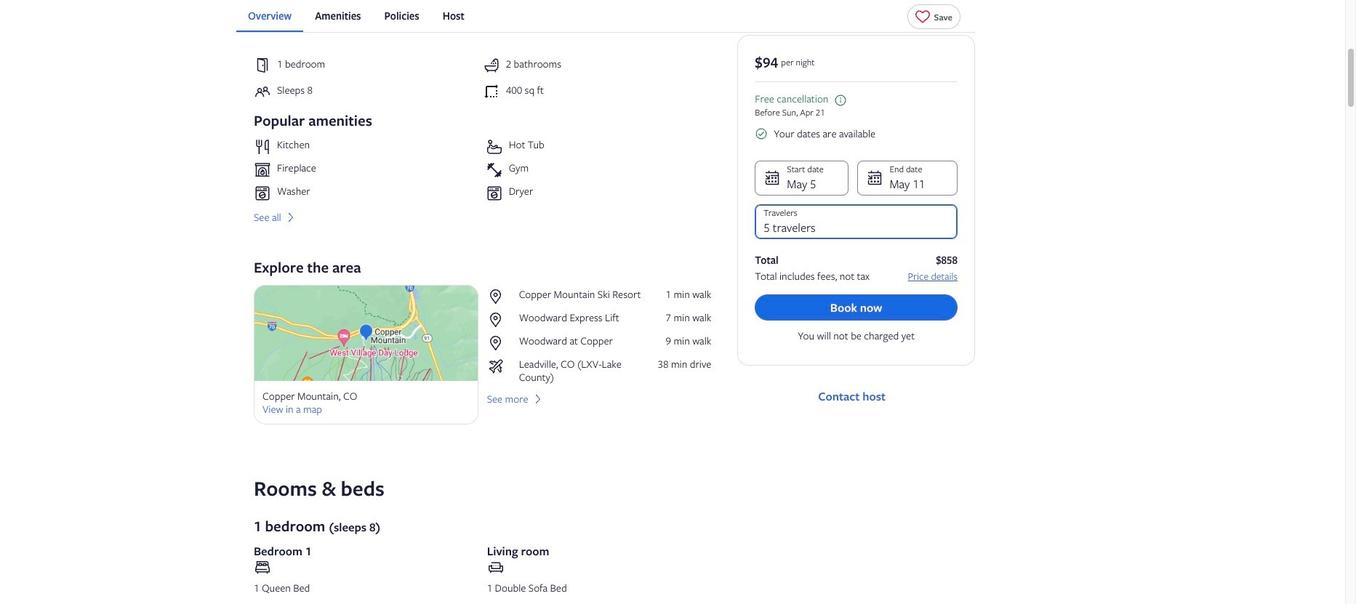 Task type: locate. For each thing, give the bounding box(es) containing it.
medium image
[[284, 211, 297, 224], [531, 393, 544, 406]]

0 vertical spatial list
[[236, 0, 975, 32]]

1 vertical spatial list
[[487, 288, 711, 384]]

list item
[[254, 138, 480, 156], [486, 138, 711, 156], [254, 161, 480, 179], [486, 161, 711, 179], [254, 185, 480, 202], [486, 185, 711, 202]]

0 horizontal spatial medium image
[[284, 211, 297, 224]]

0 vertical spatial popular location image
[[487, 288, 513, 305]]

medium image
[[327, 17, 340, 31]]

2 popular location image from the top
[[487, 311, 513, 329]]

1 popular location image from the top
[[487, 288, 513, 305]]

0 vertical spatial medium image
[[284, 211, 297, 224]]

1 vertical spatial medium image
[[531, 393, 544, 406]]

1 horizontal spatial medium image
[[531, 393, 544, 406]]

list
[[236, 0, 975, 32], [487, 288, 711, 384]]

popular location image
[[487, 335, 513, 352]]

popular location image
[[487, 288, 513, 305], [487, 311, 513, 329]]

1 vertical spatial popular location image
[[487, 311, 513, 329]]



Task type: vqa. For each thing, say whether or not it's contained in the screenshot.
1st Popular Location image from the top
yes



Task type: describe. For each thing, give the bounding box(es) containing it.
small image
[[755, 127, 768, 140]]

airport image
[[487, 358, 513, 375]]

map image
[[254, 285, 478, 381]]



